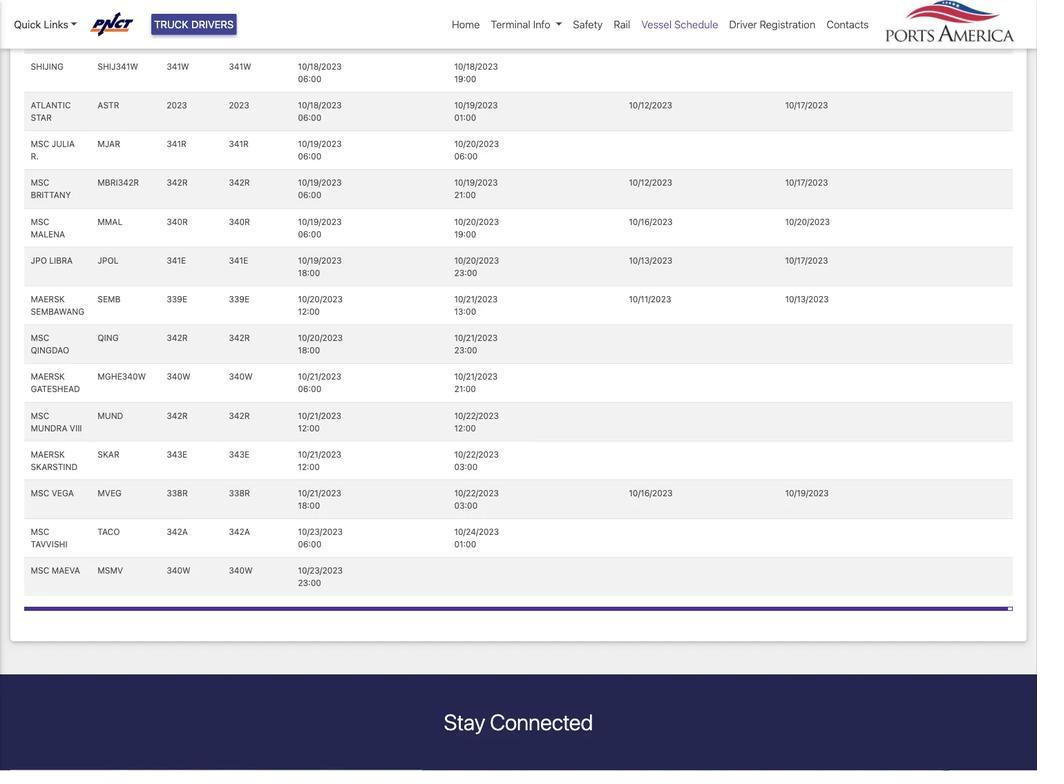 Task type: vqa. For each thing, say whether or not it's contained in the screenshot.


Task type: locate. For each thing, give the bounding box(es) containing it.
2 10/22/2023 03:00 from the top
[[454, 489, 499, 511]]

18:00
[[298, 268, 320, 278], [298, 346, 320, 356], [298, 501, 320, 511]]

06:00 inside 10/23/2023 06:00
[[298, 540, 322, 550]]

msc inside msc mundra viii
[[31, 411, 49, 421]]

2 10/11/2023 from the top
[[629, 295, 671, 304]]

2 vertical spatial 18:00
[[298, 501, 320, 511]]

star
[[31, 113, 52, 123]]

19:00 up 10/20/2023 23:00
[[454, 229, 476, 239]]

msc mundra viii
[[31, 411, 82, 433]]

1 vertical spatial 18:00
[[298, 346, 320, 356]]

1 horizontal spatial 338r
[[229, 489, 250, 498]]

2 vertical spatial 10/16/2023
[[629, 489, 673, 498]]

msc for msc stella
[[31, 23, 49, 32]]

2 msc from the top
[[31, 139, 49, 149]]

10/21/2023 13:00
[[454, 295, 498, 317]]

23:00 for 10/20/2023 23:00
[[454, 268, 477, 278]]

01:00 for 10/24/2023 01:00
[[454, 540, 476, 550]]

03:00 down 10/22/2023 12:00
[[454, 462, 478, 472]]

4 msc from the top
[[31, 217, 49, 227]]

msll
[[98, 23, 120, 32]]

0 horizontal spatial 341e
[[167, 256, 186, 265]]

10/22/2023 03:00
[[454, 450, 499, 472], [454, 489, 499, 511]]

10/11/2023 for 10/13/2023
[[629, 295, 671, 304]]

msc brittany
[[31, 178, 71, 200]]

23:00 inside 10/21/2023 23:00
[[454, 346, 477, 356]]

21:00 for 10/19/2023 21:00
[[454, 191, 476, 200]]

10/20/2023
[[454, 139, 499, 149], [454, 217, 499, 227], [785, 217, 830, 227], [454, 256, 499, 265], [298, 295, 343, 304], [298, 333, 343, 343]]

0 vertical spatial 10/22/2023 03:00
[[454, 450, 499, 472]]

10/18/2023 06:00 for 2023
[[298, 100, 342, 123]]

safety
[[573, 18, 603, 30]]

18:00 up 10/20/2023 12:00
[[298, 268, 320, 278]]

1 339e from the left
[[167, 295, 187, 304]]

1 horizontal spatial 342a
[[229, 528, 250, 537]]

msc for msc brittany
[[31, 178, 49, 188]]

21:00 up 10/22/2023 12:00
[[454, 385, 476, 394]]

0 vertical spatial 10/16/2023
[[785, 23, 829, 32]]

gateshead
[[31, 385, 80, 394]]

2 343e from the left
[[229, 450, 250, 460]]

1 341r from the left
[[167, 139, 187, 149]]

06:00
[[298, 74, 322, 84], [298, 113, 322, 123], [298, 152, 322, 161], [454, 152, 478, 161], [298, 191, 322, 200], [298, 229, 322, 239], [298, 385, 322, 394], [298, 540, 322, 550]]

13:00
[[454, 307, 476, 317]]

18:00 up 10/21/2023 06:00
[[298, 346, 320, 356]]

skarstind
[[31, 462, 78, 472]]

0 vertical spatial 10/11/2023
[[629, 23, 671, 32]]

1 vertical spatial 10/22/2023 03:00
[[454, 489, 499, 511]]

06:00 for 341r
[[298, 152, 322, 161]]

10/19/2023 18:00
[[298, 256, 342, 278]]

0 vertical spatial 10/21/2023 12:00
[[298, 411, 342, 433]]

10/11/2023
[[629, 23, 671, 32], [629, 295, 671, 304]]

23:00 down 10/23/2023 06:00
[[298, 579, 321, 589]]

1 21:00 from the top
[[454, 191, 476, 200]]

10/21/2023 12:00
[[298, 411, 342, 433], [298, 450, 342, 472]]

342a
[[167, 528, 188, 537], [229, 528, 250, 537]]

21:00 inside "10/21/2023 21:00"
[[454, 385, 476, 394]]

1 msc from the top
[[31, 23, 49, 32]]

1 vertical spatial 23:00
[[454, 346, 477, 356]]

2 19:00 from the top
[[454, 229, 476, 239]]

2 01:00 from the top
[[454, 540, 476, 550]]

1 vertical spatial 21:00
[[454, 385, 476, 394]]

shijing
[[31, 62, 64, 71]]

1 10/21/2023 12:00 from the top
[[298, 411, 342, 433]]

1 vertical spatial 10/18/2023 06:00
[[298, 100, 342, 123]]

06:00 for 341w
[[298, 74, 322, 84]]

06:00 for 342r
[[298, 191, 322, 200]]

maersk up skarstind
[[31, 450, 65, 460]]

10/19/2023 06:00 for 340r
[[298, 217, 342, 239]]

maersk inside maersk skarstind
[[31, 450, 65, 460]]

2 maersk from the top
[[31, 372, 65, 382]]

0 vertical spatial 10/12/2023
[[629, 100, 673, 110]]

0 horizontal spatial 339e
[[167, 295, 187, 304]]

10/21/2023 12:00 down 10/21/2023 06:00
[[298, 411, 342, 433]]

2 340r from the left
[[229, 217, 250, 227]]

10/17/2023 for 10/19/2023 21:00
[[785, 178, 828, 188]]

0 vertical spatial 23:00
[[454, 268, 477, 278]]

3 10/19/2023 06:00 from the top
[[298, 217, 342, 239]]

1 vertical spatial 10/21/2023 12:00
[[298, 450, 342, 472]]

340w
[[167, 23, 190, 32], [229, 23, 253, 32], [167, 372, 190, 382], [229, 372, 253, 382], [167, 566, 190, 576], [229, 566, 253, 576]]

vessel schedule
[[642, 18, 718, 30]]

21:00 up '10/20/2023 19:00' at the top of the page
[[454, 191, 476, 200]]

0 vertical spatial 19:00
[[454, 74, 476, 84]]

10/22/2023 03:00 for 10/21/2023 12:00
[[454, 450, 499, 472]]

1 10/11/2023 from the top
[[629, 23, 671, 32]]

1 10/23/2023 from the top
[[298, 528, 343, 537]]

2 342a from the left
[[229, 528, 250, 537]]

18:00 up 10/23/2023 06:00
[[298, 501, 320, 511]]

19:00 inside '10/20/2023 19:00'
[[454, 229, 476, 239]]

23:00 for 10/23/2023 23:00
[[298, 579, 321, 589]]

schedule
[[675, 18, 718, 30]]

1 horizontal spatial 339e
[[229, 295, 250, 304]]

skar
[[98, 450, 119, 460]]

connected
[[490, 710, 593, 736]]

0 horizontal spatial 341w
[[167, 62, 189, 71]]

06:00 for 340w
[[298, 385, 322, 394]]

2 339e from the left
[[229, 295, 250, 304]]

2 vertical spatial 10/17/2023
[[785, 256, 828, 265]]

maersk for maersk sembawang
[[31, 295, 65, 304]]

0 vertical spatial 10/17/2023
[[785, 100, 828, 110]]

10/21/2023 12:00 for 343e
[[298, 450, 342, 472]]

10/20/2023 18:00
[[298, 333, 343, 356]]

msc inside msc tavvishi
[[31, 528, 49, 537]]

2023
[[167, 100, 187, 110], [229, 100, 249, 110]]

10/21/2023 12:00 for 342r
[[298, 411, 342, 433]]

atlantic
[[31, 100, 71, 110]]

1 horizontal spatial 341w
[[229, 62, 251, 71]]

10/21/2023 12:00 up 10/21/2023 18:00
[[298, 450, 342, 472]]

18:00 inside 10/20/2023 18:00
[[298, 346, 320, 356]]

23:00 up 10/21/2023 13:00
[[454, 268, 477, 278]]

23:00 inside 10/23/2023 23:00
[[298, 579, 321, 589]]

10/19/2023 21:00
[[454, 178, 498, 200]]

0 vertical spatial maersk
[[31, 295, 65, 304]]

2 10/12/2023 from the top
[[629, 178, 673, 188]]

6 msc from the top
[[31, 411, 49, 421]]

10/20/2023 for 10/20/2023
[[785, 217, 830, 227]]

7 msc from the top
[[31, 489, 49, 498]]

1 343e from the left
[[167, 450, 187, 460]]

3 msc from the top
[[31, 178, 49, 188]]

mund
[[98, 411, 123, 421]]

10/22/2023 03:00 down 10/22/2023 12:00
[[454, 450, 499, 472]]

01:00 down 10/24/2023
[[454, 540, 476, 550]]

0 vertical spatial 01:00
[[454, 113, 476, 123]]

01:00 up 10/20/2023 06:00
[[454, 113, 476, 123]]

1 vertical spatial 10/13/2023
[[785, 295, 829, 304]]

msc for msc qingdao
[[31, 333, 49, 343]]

safety link
[[568, 11, 608, 38]]

03:00 for 10/21/2023 18:00
[[454, 501, 478, 511]]

01:00 inside 10/24/2023 01:00
[[454, 540, 476, 550]]

10/23/2023 down 10/23/2023 06:00
[[298, 566, 343, 576]]

341w down 'drivers'
[[229, 62, 251, 71]]

10/20/2023 for 10/20/2023 06:00
[[454, 139, 499, 149]]

0 vertical spatial 10/23/2023
[[298, 528, 343, 537]]

1 horizontal spatial 341r
[[229, 139, 249, 149]]

0 horizontal spatial 2023
[[167, 100, 187, 110]]

1 horizontal spatial 340r
[[229, 217, 250, 227]]

maersk inside maersk gateshead
[[31, 372, 65, 382]]

10/23/2023 23:00
[[298, 566, 343, 589]]

19:00
[[454, 74, 476, 84], [454, 229, 476, 239]]

1 horizontal spatial 10/13/2023
[[785, 295, 829, 304]]

2 338r from the left
[[229, 489, 250, 498]]

2 10/17/2023 from the top
[[785, 178, 828, 188]]

12:00 for 10/22/2023 12:00
[[298, 424, 320, 433]]

10/17/2023
[[785, 100, 828, 110], [785, 178, 828, 188], [785, 256, 828, 265]]

msc inside msc julia r.
[[31, 139, 49, 149]]

msc for msc tavvishi
[[31, 528, 49, 537]]

msc inside "msc brittany"
[[31, 178, 49, 188]]

12:00
[[298, 307, 320, 317], [298, 424, 320, 433], [454, 424, 476, 433], [298, 462, 320, 472]]

12:00 down "10/21/2023 21:00"
[[454, 424, 476, 433]]

21:00
[[454, 191, 476, 200], [454, 385, 476, 394]]

10/19/2023 06:00 for 342r
[[298, 178, 342, 200]]

10/16/2023 for 10/20/2023
[[629, 217, 673, 227]]

truck
[[154, 18, 189, 30]]

1 vertical spatial 10/19/2023 06:00
[[298, 178, 342, 200]]

msc inside msc qingdao
[[31, 333, 49, 343]]

10/22/2023 03:00 up 10/24/2023
[[454, 489, 499, 511]]

msc qingdao
[[31, 333, 69, 356]]

18:00 for 10/21/2023 18:00
[[298, 501, 320, 511]]

12:00 down 10/21/2023 06:00
[[298, 424, 320, 433]]

1 vertical spatial 03:00
[[454, 501, 478, 511]]

2 21:00 from the top
[[454, 385, 476, 394]]

10/21/2023
[[454, 295, 498, 304], [454, 333, 498, 343], [298, 372, 342, 382], [454, 372, 498, 382], [298, 411, 342, 421], [298, 450, 342, 460], [298, 489, 342, 498]]

0 vertical spatial 10/22/2023
[[454, 411, 499, 421]]

maersk inside maersk sembawang
[[31, 295, 65, 304]]

1 19:00 from the top
[[454, 74, 476, 84]]

msc for msc malena
[[31, 217, 49, 227]]

1 341e from the left
[[167, 256, 186, 265]]

1 342a from the left
[[167, 528, 188, 537]]

msc for msc mundra viii
[[31, 411, 49, 421]]

0 vertical spatial 10/19/2023 06:00
[[298, 139, 342, 161]]

10/22/2023 down "10/21/2023 21:00"
[[454, 411, 499, 421]]

21:00 for 10/21/2023 21:00
[[454, 385, 476, 394]]

10/22/2023 up 10/24/2023
[[454, 489, 499, 498]]

341w down truck
[[167, 62, 189, 71]]

1 vertical spatial 10/17/2023
[[785, 178, 828, 188]]

0 horizontal spatial 338r
[[167, 489, 188, 498]]

12:00 up 10/21/2023 18:00
[[298, 462, 320, 472]]

1 horizontal spatial 341e
[[229, 256, 248, 265]]

10/23/2023 down 10/21/2023 18:00
[[298, 528, 343, 537]]

12:00 inside 10/22/2023 12:00
[[454, 424, 476, 433]]

2 10/23/2023 from the top
[[298, 566, 343, 576]]

1 vertical spatial 19:00
[[454, 229, 476, 239]]

10/21/2023 down 10/21/2023 06:00
[[298, 411, 342, 421]]

1 10/19/2023 06:00 from the top
[[298, 139, 342, 161]]

quick links link
[[14, 17, 77, 32]]

01:00 inside the 10/19/2023 01:00
[[454, 113, 476, 123]]

23:00 inside 10/20/2023 23:00
[[454, 268, 477, 278]]

1 vertical spatial 10/11/2023
[[629, 295, 671, 304]]

1 vertical spatial maersk
[[31, 372, 65, 382]]

qingdao
[[31, 346, 69, 356]]

0 horizontal spatial 341r
[[167, 139, 187, 149]]

3 18:00 from the top
[[298, 501, 320, 511]]

01:00
[[454, 113, 476, 123], [454, 540, 476, 550]]

341r
[[167, 139, 187, 149], [229, 139, 249, 149]]

9 msc from the top
[[31, 566, 49, 576]]

10/11/2023 for 10/16/2023
[[629, 23, 671, 32]]

0 vertical spatial 10/13/2023
[[629, 256, 673, 265]]

1 vertical spatial 01:00
[[454, 540, 476, 550]]

18:00 inside 10/21/2023 18:00
[[298, 501, 320, 511]]

10/19/2023
[[454, 23, 498, 32], [454, 100, 498, 110], [298, 139, 342, 149], [298, 178, 342, 188], [454, 178, 498, 188], [298, 217, 342, 227], [298, 256, 342, 265], [785, 489, 829, 498]]

341w
[[167, 62, 189, 71], [229, 62, 251, 71]]

10/12/2023
[[629, 100, 673, 110], [629, 178, 673, 188]]

1 10/17/2023 from the top
[[785, 100, 828, 110]]

0 horizontal spatial 340r
[[167, 217, 188, 227]]

msc malena
[[31, 217, 65, 239]]

2 vertical spatial 23:00
[[298, 579, 321, 589]]

1 vertical spatial 10/23/2023
[[298, 566, 343, 576]]

10/20/2023 19:00
[[454, 217, 499, 239]]

10/22/2023 for 342r
[[454, 411, 499, 421]]

339e
[[167, 295, 187, 304], [229, 295, 250, 304]]

19:00 up the 10/19/2023 01:00
[[454, 74, 476, 84]]

19:00 inside 10/18/2023 19:00
[[454, 74, 476, 84]]

2 vertical spatial maersk
[[31, 450, 65, 460]]

0 vertical spatial 18:00
[[298, 268, 320, 278]]

1 vertical spatial 10/12/2023
[[629, 178, 673, 188]]

10/17/2023 for 10/19/2023 01:00
[[785, 100, 828, 110]]

1 01:00 from the top
[[454, 113, 476, 123]]

1 10/12/2023 from the top
[[629, 100, 673, 110]]

1 horizontal spatial 343e
[[229, 450, 250, 460]]

taco
[[98, 528, 120, 537]]

driver registration
[[729, 18, 816, 30]]

03:00 up 10/24/2023
[[454, 501, 478, 511]]

342r
[[167, 178, 188, 188], [229, 178, 250, 188], [167, 333, 188, 343], [229, 333, 250, 343], [167, 411, 188, 421], [229, 411, 250, 421]]

3 maersk from the top
[[31, 450, 65, 460]]

msc
[[31, 23, 49, 32], [31, 139, 49, 149], [31, 178, 49, 188], [31, 217, 49, 227], [31, 333, 49, 343], [31, 411, 49, 421], [31, 489, 49, 498], [31, 528, 49, 537], [31, 566, 49, 576]]

1 10/22/2023 03:00 from the top
[[454, 450, 499, 472]]

msc inside msc malena
[[31, 217, 49, 227]]

0 vertical spatial 21:00
[[454, 191, 476, 200]]

10/18/2023
[[298, 62, 342, 71], [454, 62, 498, 71], [298, 100, 342, 110]]

10/16/2023
[[785, 23, 829, 32], [629, 217, 673, 227], [629, 489, 673, 498]]

10/21/2023 up 10/21/2023 18:00
[[298, 450, 342, 460]]

1 horizontal spatial 2023
[[229, 100, 249, 110]]

2 10/22/2023 from the top
[[454, 450, 499, 460]]

21:00 inside 10/19/2023 21:00
[[454, 191, 476, 200]]

1 2023 from the left
[[167, 100, 187, 110]]

2 341w from the left
[[229, 62, 251, 71]]

maersk up gateshead
[[31, 372, 65, 382]]

2 10/18/2023 06:00 from the top
[[298, 100, 342, 123]]

8 msc from the top
[[31, 528, 49, 537]]

12:00 up 10/20/2023 18:00
[[298, 307, 320, 317]]

10/20/2023 for 10/20/2023 18:00
[[298, 333, 343, 343]]

maersk up the sembawang
[[31, 295, 65, 304]]

1 vertical spatial 10/22/2023
[[454, 450, 499, 460]]

1 10/22/2023 from the top
[[454, 411, 499, 421]]

18:00 inside 10/19/2023 18:00
[[298, 268, 320, 278]]

1 03:00 from the top
[[454, 462, 478, 472]]

2 03:00 from the top
[[454, 501, 478, 511]]

msc tavvishi
[[31, 528, 68, 550]]

10/24/2023
[[454, 528, 499, 537]]

10/21/2023 06:00
[[298, 372, 342, 394]]

0 vertical spatial 10/18/2023 06:00
[[298, 62, 342, 84]]

10/20/2023 23:00
[[454, 256, 499, 278]]

5 msc from the top
[[31, 333, 49, 343]]

shij341w
[[98, 62, 138, 71]]

23:00 up "10/21/2023 21:00"
[[454, 346, 477, 356]]

10/19/2023 06:00 for 341r
[[298, 139, 342, 161]]

1 maersk from the top
[[31, 295, 65, 304]]

341e
[[167, 256, 186, 265], [229, 256, 248, 265]]

3 10/17/2023 from the top
[[785, 256, 828, 265]]

01:00 for 10/19/2023 01:00
[[454, 113, 476, 123]]

1 vertical spatial 10/16/2023
[[629, 217, 673, 227]]

1 10/18/2023 06:00 from the top
[[298, 62, 342, 84]]

2 10/19/2023 06:00 from the top
[[298, 178, 342, 200]]

semb
[[98, 295, 121, 304]]

0 vertical spatial 03:00
[[454, 462, 478, 472]]

0 horizontal spatial 343e
[[167, 450, 187, 460]]

03:00
[[454, 462, 478, 472], [454, 501, 478, 511]]

2 18:00 from the top
[[298, 346, 320, 356]]

3 10/22/2023 from the top
[[454, 489, 499, 498]]

10/22/2023 down 10/22/2023 12:00
[[454, 450, 499, 460]]

2 10/21/2023 12:00 from the top
[[298, 450, 342, 472]]

1 18:00 from the top
[[298, 268, 320, 278]]

06:00 inside 10/21/2023 06:00
[[298, 385, 322, 394]]

10/22/2023 03:00 for 10/21/2023 18:00
[[454, 489, 499, 511]]

2 vertical spatial 10/22/2023
[[454, 489, 499, 498]]

12:00 inside 10/20/2023 12:00
[[298, 307, 320, 317]]

2 vertical spatial 10/19/2023 06:00
[[298, 217, 342, 239]]

0 horizontal spatial 342a
[[167, 528, 188, 537]]

10/19/2023 06:00
[[298, 139, 342, 161], [298, 178, 342, 200], [298, 217, 342, 239]]



Task type: describe. For each thing, give the bounding box(es) containing it.
10/23/2023 for 06:00
[[298, 528, 343, 537]]

maersk sembawang
[[31, 295, 84, 317]]

msc for msc julia r.
[[31, 139, 49, 149]]

maeva
[[52, 566, 80, 576]]

10/20/2023 for 10/20/2023 19:00
[[454, 217, 499, 227]]

msc vega
[[31, 489, 74, 498]]

10/21/2023 up 10/23/2023 06:00
[[298, 489, 342, 498]]

msc maeva
[[31, 566, 80, 576]]

10/22/2023 for 338r
[[454, 489, 499, 498]]

10/24/2023 01:00
[[454, 528, 499, 550]]

stay
[[444, 710, 485, 736]]

2 341e from the left
[[229, 256, 248, 265]]

contacts
[[827, 18, 869, 30]]

06:00 for 340r
[[298, 229, 322, 239]]

maersk gateshead
[[31, 372, 80, 394]]

msc stella
[[31, 23, 82, 32]]

06:00 inside 10/20/2023 06:00
[[454, 152, 478, 161]]

23:00 for 10/21/2023 23:00
[[454, 346, 477, 356]]

driver
[[729, 18, 757, 30]]

stay connected
[[444, 710, 593, 736]]

julia
[[52, 139, 75, 149]]

astr
[[98, 100, 119, 110]]

10/21/2023 down 13:00
[[454, 333, 498, 343]]

terminal
[[491, 18, 531, 30]]

mjar
[[98, 139, 120, 149]]

r.
[[31, 152, 39, 161]]

vessel
[[642, 18, 672, 30]]

mmal
[[98, 217, 122, 227]]

home link
[[446, 11, 485, 38]]

msmv
[[98, 566, 123, 576]]

10/18/2023 06:00 for 341w
[[298, 62, 342, 84]]

10/21/2023 23:00
[[454, 333, 498, 356]]

home
[[452, 18, 480, 30]]

contacts link
[[821, 11, 875, 38]]

truck drivers
[[154, 18, 234, 30]]

10/12/2023 for 10/19/2023 01:00
[[629, 100, 673, 110]]

10/18/2023 for 10/18/2023 19:00
[[298, 62, 342, 71]]

mveg
[[98, 489, 122, 498]]

msc for msc maeva
[[31, 566, 49, 576]]

libra
[[49, 256, 73, 265]]

msc for msc vega
[[31, 489, 49, 498]]

info
[[533, 18, 551, 30]]

2 341r from the left
[[229, 139, 249, 149]]

1 338r from the left
[[167, 489, 188, 498]]

10/23/2023 for 23:00
[[298, 566, 343, 576]]

19:00 for 10/18/2023 19:00
[[454, 74, 476, 84]]

1 341w from the left
[[167, 62, 189, 71]]

10/21/2023 down 10/21/2023 23:00
[[454, 372, 498, 382]]

mghe340w
[[98, 372, 146, 382]]

10/18/2023 19:00
[[454, 62, 498, 84]]

jpo libra
[[31, 256, 73, 265]]

12:00 for 10/22/2023 03:00
[[298, 462, 320, 472]]

qing
[[98, 333, 119, 343]]

malena
[[31, 229, 65, 239]]

12:00 for 10/21/2023 13:00
[[298, 307, 320, 317]]

10/21/2023 down 10/20/2023 18:00
[[298, 372, 342, 382]]

quick
[[14, 18, 41, 30]]

brittany
[[31, 191, 71, 200]]

maersk for maersk skarstind
[[31, 450, 65, 460]]

10/21/2023 21:00
[[454, 372, 498, 394]]

0 horizontal spatial 10/13/2023
[[629, 256, 673, 265]]

rail
[[614, 18, 631, 30]]

10/19/2023 01:00
[[454, 100, 498, 123]]

2 2023 from the left
[[229, 100, 249, 110]]

mundra
[[31, 424, 67, 433]]

terminal info link
[[485, 11, 568, 38]]

mbri342r
[[98, 178, 139, 188]]

03:00 for 10/21/2023 12:00
[[454, 462, 478, 472]]

18:00 for 10/19/2023 18:00
[[298, 268, 320, 278]]

viii
[[70, 424, 82, 433]]

06:00 for 2023
[[298, 113, 322, 123]]

10/18/2023 for 10/19/2023 01:00
[[298, 100, 342, 110]]

10/20/2023 12:00
[[298, 295, 343, 317]]

10/12/2023 for 10/19/2023 21:00
[[629, 178, 673, 188]]

06:00 for 342a
[[298, 540, 322, 550]]

maersk for maersk gateshead
[[31, 372, 65, 382]]

vega
[[52, 489, 74, 498]]

1 340r from the left
[[167, 217, 188, 227]]

quick links
[[14, 18, 68, 30]]

tavvishi
[[31, 540, 68, 550]]

10/22/2023 for 343e
[[454, 450, 499, 460]]

vessel schedule link
[[636, 11, 724, 38]]

19:00 for 10/20/2023 19:00
[[454, 229, 476, 239]]

10/23/2023 06:00
[[298, 528, 343, 550]]

10/22/2023 12:00
[[454, 411, 499, 433]]

links
[[44, 18, 68, 30]]

sembawang
[[31, 307, 84, 317]]

10/17/2023 for 10/20/2023 23:00
[[785, 256, 828, 265]]

stella
[[52, 23, 82, 32]]

maersk skarstind
[[31, 450, 78, 472]]

10/21/2023 up 13:00
[[454, 295, 498, 304]]

rail link
[[608, 11, 636, 38]]

jpol
[[98, 256, 119, 265]]

10/16/2023 for 10/19/2023
[[629, 489, 673, 498]]

atlantic star
[[31, 100, 71, 123]]

drivers
[[191, 18, 234, 30]]

jpo
[[31, 256, 47, 265]]

registration
[[760, 18, 816, 30]]

18:00 for 10/20/2023 18:00
[[298, 346, 320, 356]]

10/20/2023 for 10/20/2023 23:00
[[454, 256, 499, 265]]

truck drivers link
[[151, 14, 237, 35]]

10/20/2023 06:00
[[454, 139, 499, 161]]

10/21/2023 18:00
[[298, 489, 342, 511]]

msc julia r.
[[31, 139, 75, 161]]

terminal info
[[491, 18, 551, 30]]

10/20/2023 for 10/20/2023 12:00
[[298, 295, 343, 304]]

driver registration link
[[724, 11, 821, 38]]



